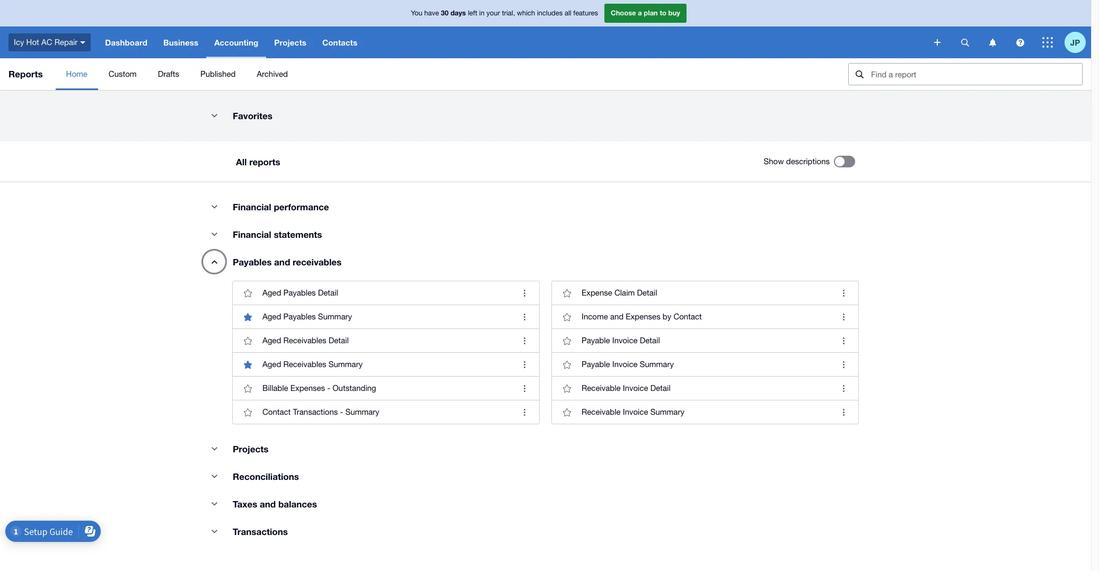 Task type: describe. For each thing, give the bounding box(es) containing it.
1 vertical spatial contact
[[262, 408, 291, 417]]

billable
[[262, 384, 288, 393]]

aged payables detail link
[[233, 282, 539, 305]]

your
[[487, 9, 500, 17]]

financial for financial performance
[[233, 202, 271, 213]]

custom
[[109, 69, 137, 78]]

more options image for income and expenses by contact
[[833, 307, 854, 328]]

you have 30 days left in your trial, which includes all features
[[411, 9, 598, 17]]

detail for aged payables detail
[[318, 288, 338, 297]]

favorite image for income and expenses by contact
[[556, 307, 577, 328]]

reports
[[8, 68, 43, 80]]

- for outstanding
[[327, 384, 330, 393]]

aged payables detail
[[262, 288, 338, 297]]

0 vertical spatial payables
[[233, 257, 272, 268]]

hot
[[26, 38, 39, 47]]

receivable invoice detail
[[582, 384, 671, 393]]

- for summary
[[340, 408, 343, 417]]

taxes
[[233, 499, 257, 510]]

1 horizontal spatial contact
[[674, 312, 702, 321]]

favorite image for contact transactions - summary
[[237, 402, 258, 423]]

billable expenses - outstanding
[[262, 384, 376, 393]]

collapse report group image for financial performance
[[204, 196, 225, 217]]

aged receivables summary
[[262, 360, 363, 369]]

aged receivables summary link
[[233, 353, 539, 377]]

menu containing home
[[55, 58, 840, 90]]

expense claim detail link
[[552, 282, 859, 305]]

more options image for aged payables detail
[[514, 283, 535, 304]]

reports
[[249, 156, 280, 167]]

detail for receivable invoice detail
[[651, 384, 671, 393]]

to
[[660, 9, 667, 17]]

by
[[663, 312, 671, 321]]

choose
[[611, 9, 636, 17]]

favorite image for receivable invoice summary
[[556, 402, 577, 423]]

favorites
[[233, 110, 273, 121]]

outstanding
[[333, 384, 376, 393]]

2 svg image from the left
[[1016, 38, 1024, 46]]

collapse report group image for transactions
[[204, 521, 225, 542]]

detail for aged receivables detail
[[329, 336, 349, 345]]

aged receivables detail
[[262, 336, 349, 345]]

business
[[163, 38, 198, 47]]

show descriptions
[[764, 157, 830, 166]]

invoice for receivable invoice summary
[[623, 408, 648, 417]]

icy hot ac repair button
[[0, 27, 97, 58]]

more options image for aged payables summary
[[514, 307, 535, 328]]

and for payables
[[274, 257, 290, 268]]

aged for aged receivables summary
[[262, 360, 281, 369]]

dashboard
[[105, 38, 147, 47]]

summary for aged receivables summary
[[329, 360, 363, 369]]

archived link
[[246, 58, 299, 90]]

receivable for receivable invoice summary
[[582, 408, 621, 417]]

billable expenses - outstanding link
[[233, 377, 539, 400]]

which
[[517, 9, 535, 17]]

contact transactions - summary
[[262, 408, 379, 417]]

favorite image for aged payables detail
[[237, 283, 258, 304]]

collapse report group image for reconciliations
[[204, 466, 225, 487]]

favorite image for payable invoice summary
[[556, 354, 577, 375]]

receivable invoice summary link
[[552, 400, 859, 424]]

contact transactions - summary link
[[233, 400, 539, 424]]

collapse report group image for financial statements
[[204, 224, 225, 245]]

claim
[[615, 288, 635, 297]]

aged payables summary
[[262, 312, 352, 321]]

all
[[236, 156, 247, 167]]

have
[[424, 9, 439, 17]]

receivable invoice summary
[[582, 408, 685, 417]]

navigation inside 'banner'
[[97, 27, 927, 58]]

invoice for receivable invoice detail
[[623, 384, 648, 393]]

invoice for payable invoice summary
[[612, 360, 638, 369]]

receivables for summary
[[283, 360, 326, 369]]

all reports
[[236, 156, 280, 167]]

more options image for expense claim detail
[[833, 283, 854, 304]]

payable invoice detail
[[582, 336, 660, 345]]

financial performance
[[233, 202, 329, 213]]

aged for aged payables summary
[[262, 312, 281, 321]]

payable for payable invoice detail
[[582, 336, 610, 345]]

plan
[[644, 9, 658, 17]]

more options image for payable invoice summary
[[833, 354, 854, 375]]

favorite image for expense claim detail
[[556, 283, 577, 304]]

invoice for payable invoice detail
[[612, 336, 638, 345]]

choose a plan to buy
[[611, 9, 680, 17]]

all
[[565, 9, 571, 17]]

collapse report group image for taxes and balances
[[204, 494, 225, 515]]

Find a report text field
[[870, 64, 1082, 85]]

more options image for receivable invoice detail
[[833, 378, 854, 399]]

home link
[[55, 58, 98, 90]]

ac
[[41, 38, 52, 47]]

payables and receivables
[[233, 257, 342, 268]]

summary for aged payables summary
[[318, 312, 352, 321]]

icy
[[14, 38, 24, 47]]

1 horizontal spatial expenses
[[626, 312, 661, 321]]



Task type: locate. For each thing, give the bounding box(es) containing it.
payables
[[233, 257, 272, 268], [283, 288, 316, 297], [283, 312, 316, 321]]

more options image inside contact transactions - summary link
[[514, 402, 535, 423]]

summary up outstanding
[[329, 360, 363, 369]]

0 horizontal spatial contact
[[262, 408, 291, 417]]

summary up "aged receivables detail"
[[318, 312, 352, 321]]

summary for payable invoice summary
[[640, 360, 674, 369]]

0 vertical spatial projects
[[274, 38, 307, 47]]

invoice up receivable invoice detail
[[612, 360, 638, 369]]

receivable invoice detail link
[[552, 377, 859, 400]]

receivable down payable invoice summary
[[582, 384, 621, 393]]

svg image
[[989, 38, 996, 46], [1016, 38, 1024, 46]]

favorite image for payable invoice detail
[[556, 330, 577, 352]]

more options image for payable invoice detail
[[833, 330, 854, 352]]

payable invoice summary link
[[552, 353, 859, 377]]

payable down payable invoice detail
[[582, 360, 610, 369]]

favorite image
[[237, 283, 258, 304], [556, 283, 577, 304], [556, 330, 577, 352], [237, 402, 258, 423], [556, 402, 577, 423]]

receivables down "aged receivables detail"
[[283, 360, 326, 369]]

0 vertical spatial financial
[[233, 202, 271, 213]]

expenses left by
[[626, 312, 661, 321]]

0 vertical spatial payable
[[582, 336, 610, 345]]

1 vertical spatial -
[[340, 408, 343, 417]]

and for income
[[610, 312, 624, 321]]

and right taxes
[[260, 499, 276, 510]]

1 horizontal spatial projects
[[274, 38, 307, 47]]

features
[[573, 9, 598, 17]]

financial
[[233, 202, 271, 213], [233, 229, 271, 240]]

payable invoice summary
[[582, 360, 674, 369]]

menu
[[55, 58, 840, 90]]

published
[[200, 69, 236, 78]]

invoice up receivable invoice summary
[[623, 384, 648, 393]]

jp
[[1071, 37, 1080, 47]]

accounting button
[[206, 27, 266, 58]]

payables down financial statements
[[233, 257, 272, 268]]

- down outstanding
[[340, 408, 343, 417]]

more options image for aged receivables detail
[[514, 330, 535, 352]]

aged
[[262, 288, 281, 297], [262, 312, 281, 321], [262, 336, 281, 345], [262, 360, 281, 369]]

remove favorite image
[[237, 307, 258, 328]]

1 financial from the top
[[233, 202, 271, 213]]

1 vertical spatial expenses
[[290, 384, 325, 393]]

aged up billable at the left bottom of page
[[262, 360, 281, 369]]

2 collapse report group image from the top
[[204, 466, 225, 487]]

favorite image for billable expenses - outstanding
[[237, 378, 258, 399]]

days
[[451, 9, 466, 17]]

1 vertical spatial and
[[610, 312, 624, 321]]

payables up the aged payables summary
[[283, 288, 316, 297]]

favorite image inside aged payables detail link
[[237, 283, 258, 304]]

favorite image inside expense claim detail link
[[556, 283, 577, 304]]

30
[[441, 9, 449, 17]]

payables for aged payables summary
[[283, 312, 316, 321]]

1 horizontal spatial transactions
[[293, 408, 338, 417]]

receivables
[[283, 336, 326, 345], [283, 360, 326, 369]]

summary up receivable invoice detail
[[640, 360, 674, 369]]

navigation
[[97, 27, 927, 58]]

more options image for billable expenses - outstanding
[[514, 378, 535, 399]]

0 horizontal spatial transactions
[[233, 527, 288, 538]]

custom link
[[98, 58, 147, 90]]

transactions
[[293, 408, 338, 417], [233, 527, 288, 538]]

1 vertical spatial transactions
[[233, 527, 288, 538]]

0 vertical spatial contact
[[674, 312, 702, 321]]

3 aged from the top
[[262, 336, 281, 345]]

1 collapse report group image from the top
[[204, 196, 225, 217]]

0 horizontal spatial svg image
[[989, 38, 996, 46]]

banner containing jp
[[0, 0, 1091, 58]]

invoice down receivable invoice detail
[[623, 408, 648, 417]]

more options image inside receivable invoice summary link
[[833, 402, 854, 423]]

contacts button
[[314, 27, 366, 58]]

1 horizontal spatial -
[[340, 408, 343, 417]]

favorite image inside receivable invoice detail "link"
[[556, 378, 577, 399]]

detail right claim
[[637, 288, 657, 297]]

drafts link
[[147, 58, 190, 90]]

1 vertical spatial financial
[[233, 229, 271, 240]]

detail for payable invoice detail
[[640, 336, 660, 345]]

collapse report group image
[[204, 196, 225, 217], [204, 466, 225, 487], [204, 494, 225, 515], [204, 521, 225, 542]]

a
[[638, 9, 642, 17]]

archived
[[257, 69, 288, 78]]

contact
[[674, 312, 702, 321], [262, 408, 291, 417]]

banner
[[0, 0, 1091, 58]]

published link
[[190, 58, 246, 90]]

expenses down aged receivables summary
[[290, 384, 325, 393]]

navigation containing dashboard
[[97, 27, 927, 58]]

detail inside "link"
[[651, 384, 671, 393]]

summary
[[318, 312, 352, 321], [329, 360, 363, 369], [640, 360, 674, 369], [345, 408, 379, 417], [651, 408, 685, 417]]

receivables for detail
[[283, 336, 326, 345]]

aged down 'payables and receivables'
[[262, 288, 281, 297]]

1 horizontal spatial svg image
[[1016, 38, 1024, 46]]

descriptions
[[786, 157, 830, 166]]

expense claim detail
[[582, 288, 657, 297]]

1 vertical spatial receivables
[[283, 360, 326, 369]]

dashboard link
[[97, 27, 155, 58]]

invoice
[[612, 336, 638, 345], [612, 360, 638, 369], [623, 384, 648, 393], [623, 408, 648, 417]]

and right income
[[610, 312, 624, 321]]

summary for receivable invoice summary
[[651, 408, 685, 417]]

collapse report group image for favorites
[[204, 105, 225, 126]]

jp button
[[1065, 27, 1091, 58]]

projects button
[[266, 27, 314, 58]]

0 vertical spatial transactions
[[293, 408, 338, 417]]

projects up reconciliations
[[233, 444, 269, 455]]

receivables inside aged receivables summary link
[[283, 360, 326, 369]]

more options image inside "billable expenses - outstanding" link
[[514, 378, 535, 399]]

None field
[[848, 63, 1083, 85]]

transactions down billable expenses - outstanding
[[293, 408, 338, 417]]

invoice up payable invoice summary
[[612, 336, 638, 345]]

more options image inside expense claim detail link
[[833, 283, 854, 304]]

3 collapse report group image from the top
[[204, 494, 225, 515]]

expand report group image
[[204, 251, 225, 273]]

repair
[[54, 38, 78, 47]]

payable
[[582, 336, 610, 345], [582, 360, 610, 369]]

0 vertical spatial receivables
[[283, 336, 326, 345]]

show
[[764, 157, 784, 166]]

remove favorite image
[[237, 354, 258, 375]]

financial down financial performance
[[233, 229, 271, 240]]

favorite image for receivable invoice detail
[[556, 378, 577, 399]]

4 aged from the top
[[262, 360, 281, 369]]

1 vertical spatial payable
[[582, 360, 610, 369]]

3 collapse report group image from the top
[[204, 439, 225, 460]]

1 vertical spatial collapse report group image
[[204, 224, 225, 245]]

financial statements
[[233, 229, 322, 240]]

4 collapse report group image from the top
[[204, 521, 225, 542]]

favorite image
[[556, 307, 577, 328], [237, 330, 258, 352], [556, 354, 577, 375], [237, 378, 258, 399], [556, 378, 577, 399]]

transactions down taxes and balances
[[233, 527, 288, 538]]

0 horizontal spatial projects
[[233, 444, 269, 455]]

income
[[582, 312, 608, 321]]

more options image inside receivable invoice detail "link"
[[833, 378, 854, 399]]

2 financial from the top
[[233, 229, 271, 240]]

detail
[[318, 288, 338, 297], [637, 288, 657, 297], [329, 336, 349, 345], [640, 336, 660, 345], [651, 384, 671, 393]]

projects up archived
[[274, 38, 307, 47]]

aged for aged payables detail
[[262, 288, 281, 297]]

svg image
[[1043, 37, 1053, 48], [961, 38, 969, 46], [934, 39, 941, 46], [80, 41, 86, 44]]

taxes and balances
[[233, 499, 317, 510]]

income and expenses by contact link
[[552, 305, 859, 329]]

receivables
[[293, 257, 342, 268]]

1 aged from the top
[[262, 288, 281, 297]]

aged receivables detail link
[[233, 329, 539, 353]]

payables for aged payables detail
[[283, 288, 316, 297]]

invoice inside "link"
[[623, 384, 648, 393]]

receivable
[[582, 384, 621, 393], [582, 408, 621, 417]]

collapse report group image for projects
[[204, 439, 225, 460]]

financial up financial statements
[[233, 202, 271, 213]]

2 collapse report group image from the top
[[204, 224, 225, 245]]

1 collapse report group image from the top
[[204, 105, 225, 126]]

more options image for aged receivables summary
[[514, 354, 535, 375]]

more options image for receivable invoice summary
[[833, 402, 854, 423]]

1 payable from the top
[[582, 336, 610, 345]]

contacts
[[322, 38, 358, 47]]

detail up receivable invoice summary
[[651, 384, 671, 393]]

2 vertical spatial collapse report group image
[[204, 439, 225, 460]]

aged payables summary link
[[233, 305, 539, 329]]

1 vertical spatial payables
[[283, 288, 316, 297]]

favorite image inside payable invoice detail link
[[556, 330, 577, 352]]

2 vertical spatial payables
[[283, 312, 316, 321]]

expense
[[582, 288, 612, 297]]

you
[[411, 9, 422, 17]]

svg image inside icy hot ac repair popup button
[[80, 41, 86, 44]]

favorite image inside aged receivables detail link
[[237, 330, 258, 352]]

2 payable from the top
[[582, 360, 610, 369]]

receivable down receivable invoice detail
[[582, 408, 621, 417]]

2 receivables from the top
[[283, 360, 326, 369]]

and for taxes
[[260, 499, 276, 510]]

home
[[66, 69, 87, 78]]

0 vertical spatial expenses
[[626, 312, 661, 321]]

payables down aged payables detail
[[283, 312, 316, 321]]

business button
[[155, 27, 206, 58]]

2 receivable from the top
[[582, 408, 621, 417]]

summary down outstanding
[[345, 408, 379, 417]]

receivable for receivable invoice detail
[[582, 384, 621, 393]]

more options image for contact transactions - summary
[[514, 402, 535, 423]]

2 aged from the top
[[262, 312, 281, 321]]

aged for aged receivables detail
[[262, 336, 281, 345]]

payable for payable invoice summary
[[582, 360, 610, 369]]

accounting
[[214, 38, 258, 47]]

aged right remove favorite image
[[262, 312, 281, 321]]

0 vertical spatial collapse report group image
[[204, 105, 225, 126]]

left
[[468, 9, 477, 17]]

1 receivables from the top
[[283, 336, 326, 345]]

1 receivable from the top
[[582, 384, 621, 393]]

balances
[[278, 499, 317, 510]]

projects inside dropdown button
[[274, 38, 307, 47]]

contact right by
[[674, 312, 702, 321]]

more options image inside payable invoice summary link
[[833, 354, 854, 375]]

-
[[327, 384, 330, 393], [340, 408, 343, 417]]

statements
[[274, 229, 322, 240]]

receivable inside "link"
[[582, 384, 621, 393]]

reconciliations
[[233, 471, 299, 483]]

0 vertical spatial -
[[327, 384, 330, 393]]

- up contact transactions - summary
[[327, 384, 330, 393]]

0 vertical spatial and
[[274, 257, 290, 268]]

0 horizontal spatial -
[[327, 384, 330, 393]]

and
[[274, 257, 290, 268], [610, 312, 624, 321], [260, 499, 276, 510]]

includes
[[537, 9, 563, 17]]

1 svg image from the left
[[989, 38, 996, 46]]

income and expenses by contact
[[582, 312, 702, 321]]

more options image
[[833, 307, 854, 328], [514, 330, 535, 352], [833, 378, 854, 399], [514, 402, 535, 423], [833, 402, 854, 423]]

0 horizontal spatial expenses
[[290, 384, 325, 393]]

performance
[[274, 202, 329, 213]]

detail for expense claim detail
[[637, 288, 657, 297]]

2 vertical spatial and
[[260, 499, 276, 510]]

and down financial statements
[[274, 257, 290, 268]]

trial,
[[502, 9, 515, 17]]

more options image
[[514, 283, 535, 304], [833, 283, 854, 304], [514, 307, 535, 328], [833, 330, 854, 352], [514, 354, 535, 375], [833, 354, 854, 375], [514, 378, 535, 399]]

aged down the aged payables summary
[[262, 336, 281, 345]]

drafts
[[158, 69, 179, 78]]

1 vertical spatial projects
[[233, 444, 269, 455]]

1 vertical spatial receivable
[[582, 408, 621, 417]]

receivables down the aged payables summary
[[283, 336, 326, 345]]

collapse report group image
[[204, 105, 225, 126], [204, 224, 225, 245], [204, 439, 225, 460]]

payable invoice detail link
[[552, 329, 859, 353]]

in
[[479, 9, 485, 17]]

more options image inside the income and expenses by contact link
[[833, 307, 854, 328]]

more options image inside aged payables summary link
[[514, 307, 535, 328]]

detail up the aged payables summary
[[318, 288, 338, 297]]

favorite image inside the income and expenses by contact link
[[556, 307, 577, 328]]

financial for financial statements
[[233, 229, 271, 240]]

payable down income
[[582, 336, 610, 345]]

detail down income and expenses by contact
[[640, 336, 660, 345]]

contact down billable at the left bottom of page
[[262, 408, 291, 417]]

favorite image for aged receivables detail
[[237, 330, 258, 352]]

summary down receivable invoice detail "link"
[[651, 408, 685, 417]]

expenses
[[626, 312, 661, 321], [290, 384, 325, 393]]

0 vertical spatial receivable
[[582, 384, 621, 393]]

more options image inside aged payables detail link
[[514, 283, 535, 304]]

icy hot ac repair
[[14, 38, 78, 47]]

more options image inside aged receivables detail link
[[514, 330, 535, 352]]

more options image inside payable invoice detail link
[[833, 330, 854, 352]]

projects
[[274, 38, 307, 47], [233, 444, 269, 455]]

receivables inside aged receivables detail link
[[283, 336, 326, 345]]

detail up aged receivables summary
[[329, 336, 349, 345]]

buy
[[668, 9, 680, 17]]



Task type: vqa. For each thing, say whether or not it's contained in the screenshot.
Custom
yes



